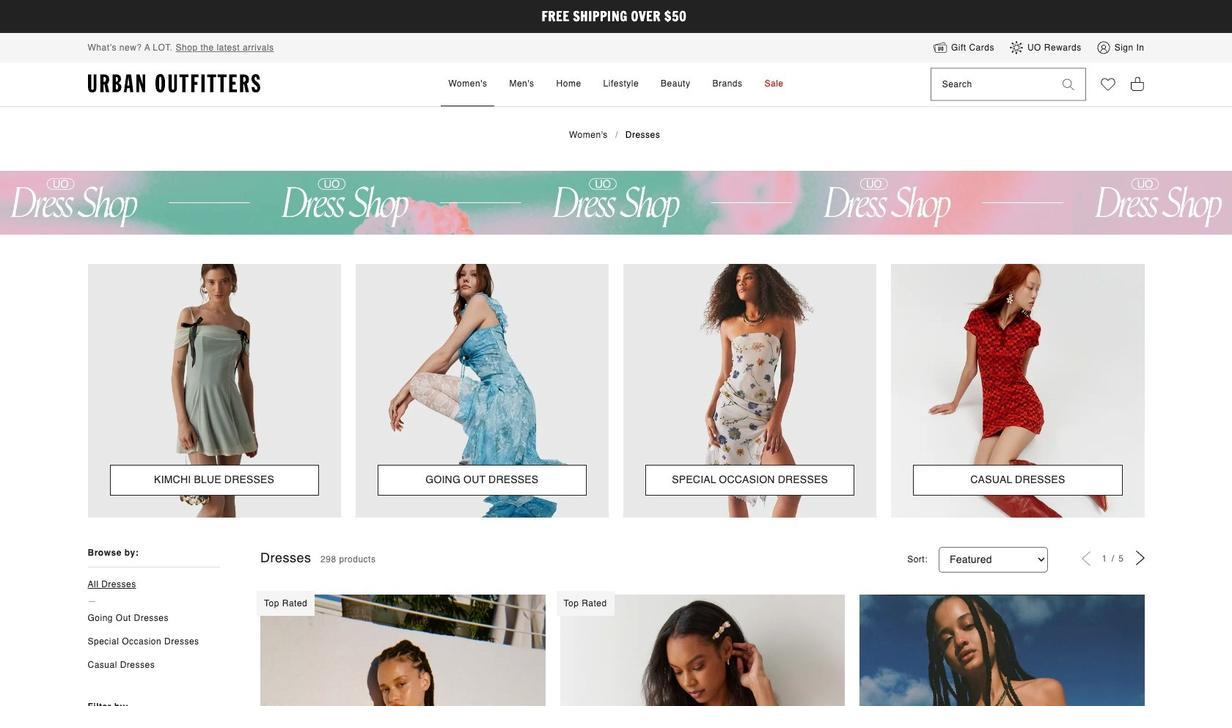 Task type: vqa. For each thing, say whether or not it's contained in the screenshot.
this
no



Task type: locate. For each thing, give the bounding box(es) containing it.
dresses image
[[0, 171, 1233, 235]]

kimchi blue image
[[88, 265, 341, 518]]

party dresses image
[[356, 265, 609, 518]]

urban outfitters image
[[88, 74, 260, 93]]

search image
[[1063, 79, 1075, 90]]

kimchi blue ammie strapless midi dress image
[[860, 595, 1145, 707]]

favorites image
[[1101, 77, 1116, 92]]

None search field
[[932, 69, 1052, 100]]



Task type: describe. For each thing, give the bounding box(es) containing it.
my shopping bag image
[[1131, 76, 1145, 92]]

event dresses image
[[624, 265, 877, 518]]

Search text field
[[932, 69, 1052, 100]]

kimchi blue addison strapless mini dress image
[[261, 595, 546, 707]]

out from under dede pointelle mini dress image
[[560, 595, 845, 707]]

main navigation element
[[317, 63, 916, 107]]

casual dresses image
[[892, 265, 1145, 518]]



